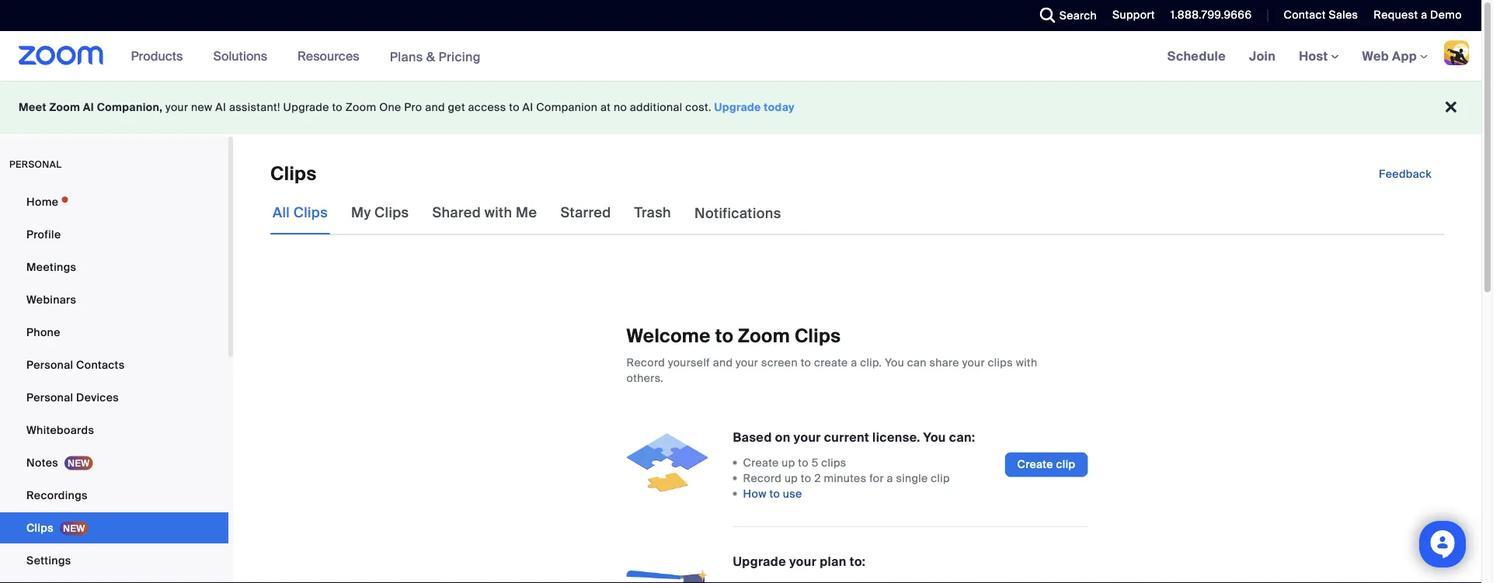 Task type: describe. For each thing, give the bounding box(es) containing it.
1.888.799.9666
[[1171, 8, 1253, 22]]

personal for personal devices
[[26, 391, 73, 405]]

host button
[[1300, 48, 1340, 64]]

license.
[[873, 430, 921, 446]]

me
[[516, 204, 537, 222]]

meetings
[[26, 260, 76, 274]]

&
[[427, 48, 436, 65]]

home link
[[0, 187, 229, 218]]

use
[[783, 487, 803, 501]]

recordings
[[26, 489, 88, 503]]

schedule
[[1168, 48, 1227, 64]]

personal contacts
[[26, 358, 125, 372]]

to right access
[[509, 100, 520, 115]]

search
[[1060, 8, 1098, 23]]

zoom inside welcome to zoom clips record yourself and your screen to create a clip. you can share your clips with others.
[[739, 325, 791, 349]]

new
[[191, 100, 213, 115]]

solutions button
[[213, 31, 274, 81]]

to down resources dropdown button
[[332, 100, 343, 115]]

2
[[815, 472, 822, 486]]

my clips tab
[[349, 191, 412, 235]]

recordings link
[[0, 480, 229, 511]]

trash tab
[[632, 191, 674, 235]]

search button
[[1029, 0, 1101, 31]]

up for create
[[782, 456, 796, 470]]

one
[[379, 100, 402, 115]]

home
[[26, 195, 59, 209]]

join
[[1250, 48, 1276, 64]]

1 ai from the left
[[83, 100, 94, 115]]

how
[[744, 487, 767, 501]]

shared
[[433, 204, 481, 222]]

up for record
[[785, 472, 798, 486]]

upgrade down how
[[733, 554, 787, 570]]

on
[[776, 430, 791, 446]]

can
[[908, 356, 927, 370]]

how to use button
[[744, 487, 803, 502]]

web app
[[1363, 48, 1418, 64]]

whiteboards
[[26, 423, 94, 438]]

you inside welcome to zoom clips record yourself and your screen to create a clip. you can share your clips with others.
[[885, 356, 905, 370]]

shared with me tab
[[430, 191, 540, 235]]

1 vertical spatial you
[[924, 430, 947, 446]]

clips inside welcome to zoom clips record yourself and your screen to create a clip. you can share your clips with others.
[[988, 356, 1014, 370]]

products
[[131, 48, 183, 64]]

resources
[[298, 48, 360, 64]]

notes link
[[0, 448, 229, 479]]

create up to 5 clips
[[744, 456, 847, 470]]

to left 2
[[801, 472, 812, 486]]

2 ai from the left
[[216, 100, 226, 115]]

pro
[[404, 100, 422, 115]]

your right on
[[794, 430, 821, 446]]

plan
[[820, 554, 847, 570]]

clips link
[[0, 513, 229, 544]]

upgrade today link
[[715, 100, 795, 115]]

record inside welcome to zoom clips record yourself and your screen to create a clip. you can share your clips with others.
[[627, 356, 665, 370]]

my clips
[[351, 204, 409, 222]]

all clips
[[273, 204, 328, 222]]

sales
[[1330, 8, 1359, 22]]

profile picture image
[[1445, 40, 1470, 65]]

request
[[1375, 8, 1419, 22]]

based on your current license. you can:
[[733, 430, 976, 446]]

clips inside "personal menu" menu
[[26, 521, 54, 536]]

personal
[[9, 159, 62, 171]]

starred tab
[[558, 191, 614, 235]]

request a demo
[[1375, 8, 1463, 22]]

profile
[[26, 227, 61, 242]]

pricing
[[439, 48, 481, 65]]

upgrade your plan to:
[[733, 554, 866, 570]]

cost.
[[686, 100, 712, 115]]

assistant!
[[229, 100, 280, 115]]

welcome
[[627, 325, 711, 349]]

get
[[448, 100, 466, 115]]

how to use
[[744, 487, 803, 501]]

settings link
[[0, 546, 229, 577]]

personal contacts link
[[0, 350, 229, 381]]

to inside button
[[770, 487, 781, 501]]

whiteboards link
[[0, 415, 229, 446]]

contact sales
[[1284, 8, 1359, 22]]

for
[[870, 472, 884, 486]]

with inside tab
[[485, 204, 513, 222]]

clips inside welcome to zoom clips record yourself and your screen to create a clip. you can share your clips with others.
[[795, 325, 841, 349]]

schedule link
[[1156, 31, 1238, 81]]

no
[[614, 100, 627, 115]]

a inside welcome to zoom clips record yourself and your screen to create a clip. you can share your clips with others.
[[851, 356, 858, 370]]

yourself
[[668, 356, 710, 370]]

notes
[[26, 456, 58, 470]]

feedback button
[[1367, 162, 1445, 187]]

record up to 2 minutes for a single clip
[[744, 472, 950, 486]]

contacts
[[76, 358, 125, 372]]

create for create up to 5 clips
[[744, 456, 779, 470]]



Task type: vqa. For each thing, say whether or not it's contained in the screenshot.
1st Have from the top
no



Task type: locate. For each thing, give the bounding box(es) containing it.
1 personal from the top
[[26, 358, 73, 372]]

additional
[[630, 100, 683, 115]]

contact
[[1284, 8, 1327, 22]]

clips right share
[[988, 356, 1014, 370]]

personal menu menu
[[0, 187, 229, 584]]

0 horizontal spatial create
[[744, 456, 779, 470]]

0 horizontal spatial clips
[[822, 456, 847, 470]]

join link
[[1238, 31, 1288, 81]]

host
[[1300, 48, 1332, 64]]

0 horizontal spatial a
[[851, 356, 858, 370]]

clip.
[[861, 356, 883, 370]]

meet zoom ai companion, footer
[[0, 81, 1482, 134]]

1 horizontal spatial record
[[744, 472, 782, 486]]

all clips tab
[[271, 191, 330, 235]]

up up use
[[785, 472, 798, 486]]

my
[[351, 204, 371, 222]]

plans
[[390, 48, 423, 65]]

0 horizontal spatial you
[[885, 356, 905, 370]]

personal devices link
[[0, 382, 229, 414]]

1 horizontal spatial ai
[[216, 100, 226, 115]]

screen
[[762, 356, 798, 370]]

current
[[825, 430, 870, 446]]

personal
[[26, 358, 73, 372], [26, 391, 73, 405]]

0 horizontal spatial zoom
[[49, 100, 80, 115]]

clip
[[1057, 458, 1076, 472], [931, 472, 950, 486]]

clips
[[271, 162, 317, 186], [294, 204, 328, 222], [375, 204, 409, 222], [795, 325, 841, 349], [26, 521, 54, 536]]

companion
[[537, 100, 598, 115]]

create clip button
[[1006, 453, 1089, 478]]

you
[[885, 356, 905, 370], [924, 430, 947, 446]]

your left plan
[[790, 554, 817, 570]]

ai left the companion
[[523, 100, 534, 115]]

1 vertical spatial with
[[1016, 356, 1038, 370]]

5
[[812, 456, 819, 470]]

and
[[425, 100, 445, 115], [713, 356, 733, 370]]

to right welcome
[[716, 325, 734, 349]]

1 horizontal spatial and
[[713, 356, 733, 370]]

others.
[[627, 371, 664, 386]]

your
[[166, 100, 188, 115], [736, 356, 759, 370], [963, 356, 986, 370], [794, 430, 821, 446], [790, 554, 817, 570]]

banner containing products
[[0, 31, 1482, 82]]

access
[[468, 100, 506, 115]]

plans & pricing
[[390, 48, 481, 65]]

share
[[930, 356, 960, 370]]

phone
[[26, 325, 60, 340]]

settings
[[26, 554, 71, 568]]

to left 5
[[799, 456, 809, 470]]

record up how
[[744, 472, 782, 486]]

clips up all clips
[[271, 162, 317, 186]]

0 vertical spatial personal
[[26, 358, 73, 372]]

zoom up screen
[[739, 325, 791, 349]]

a
[[1422, 8, 1428, 22], [851, 356, 858, 370], [887, 472, 894, 486]]

record up others.
[[627, 356, 665, 370]]

with
[[485, 204, 513, 222], [1016, 356, 1038, 370]]

0 vertical spatial with
[[485, 204, 513, 222]]

zoom right meet
[[49, 100, 80, 115]]

web
[[1363, 48, 1390, 64]]

phone link
[[0, 317, 229, 348]]

ai left companion,
[[83, 100, 94, 115]]

0 vertical spatial and
[[425, 100, 445, 115]]

trash
[[635, 204, 672, 222]]

meetings link
[[0, 252, 229, 283]]

a left the demo
[[1422, 8, 1428, 22]]

2 horizontal spatial zoom
[[739, 325, 791, 349]]

ai right new on the left top
[[216, 100, 226, 115]]

notifications
[[695, 205, 782, 223]]

personal up whiteboards
[[26, 391, 73, 405]]

1 horizontal spatial a
[[887, 472, 894, 486]]

banner
[[0, 31, 1482, 82]]

solutions
[[213, 48, 267, 64]]

to
[[332, 100, 343, 115], [509, 100, 520, 115], [716, 325, 734, 349], [801, 356, 812, 370], [799, 456, 809, 470], [801, 472, 812, 486], [770, 487, 781, 501]]

can:
[[950, 430, 976, 446]]

support
[[1113, 8, 1156, 22]]

1 horizontal spatial create
[[1018, 458, 1054, 472]]

and inside welcome to zoom clips record yourself and your screen to create a clip. you can share your clips with others.
[[713, 356, 733, 370]]

zoom
[[49, 100, 80, 115], [346, 100, 377, 115], [739, 325, 791, 349]]

2 horizontal spatial a
[[1422, 8, 1428, 22]]

and inside meet zoom ai companion, footer
[[425, 100, 445, 115]]

0 horizontal spatial clip
[[931, 472, 950, 486]]

your left screen
[[736, 356, 759, 370]]

0 vertical spatial up
[[782, 456, 796, 470]]

1 vertical spatial clips
[[822, 456, 847, 470]]

demo
[[1431, 8, 1463, 22]]

2 vertical spatial a
[[887, 472, 894, 486]]

3 ai from the left
[[523, 100, 534, 115]]

clips
[[988, 356, 1014, 370], [822, 456, 847, 470]]

0 horizontal spatial record
[[627, 356, 665, 370]]

clips up settings
[[26, 521, 54, 536]]

meet
[[19, 100, 47, 115]]

devices
[[76, 391, 119, 405]]

companion,
[[97, 100, 163, 115]]

0 vertical spatial you
[[885, 356, 905, 370]]

ai
[[83, 100, 94, 115], [216, 100, 226, 115], [523, 100, 534, 115]]

welcome to zoom clips record yourself and your screen to create a clip. you can share your clips with others.
[[627, 325, 1038, 386]]

meetings navigation
[[1156, 31, 1482, 82]]

clips right 5
[[822, 456, 847, 470]]

1 vertical spatial personal
[[26, 391, 73, 405]]

1 horizontal spatial with
[[1016, 356, 1038, 370]]

1 vertical spatial record
[[744, 472, 782, 486]]

0 horizontal spatial and
[[425, 100, 445, 115]]

today
[[764, 100, 795, 115]]

product information navigation
[[119, 31, 493, 82]]

0 horizontal spatial with
[[485, 204, 513, 222]]

1 horizontal spatial zoom
[[346, 100, 377, 115]]

upgrade
[[283, 100, 329, 115], [715, 100, 762, 115], [733, 554, 787, 570]]

profile link
[[0, 219, 229, 250]]

2 personal from the top
[[26, 391, 73, 405]]

to:
[[850, 554, 866, 570]]

zoom logo image
[[19, 46, 104, 65]]

personal devices
[[26, 391, 119, 405]]

to left use
[[770, 487, 781, 501]]

zoom left one
[[346, 100, 377, 115]]

1 horizontal spatial clip
[[1057, 458, 1076, 472]]

feedback
[[1380, 167, 1433, 181]]

clips right the my
[[375, 204, 409, 222]]

shared with me
[[433, 204, 537, 222]]

clips right all
[[294, 204, 328, 222]]

create
[[744, 456, 779, 470], [1018, 458, 1054, 472]]

0 vertical spatial a
[[1422, 8, 1428, 22]]

all
[[273, 204, 290, 222]]

with inside welcome to zoom clips record yourself and your screen to create a clip. you can share your clips with others.
[[1016, 356, 1038, 370]]

to left 'create'
[[801, 356, 812, 370]]

create
[[815, 356, 849, 370]]

a right for
[[887, 472, 894, 486]]

personal down "phone"
[[26, 358, 73, 372]]

1 horizontal spatial you
[[924, 430, 947, 446]]

0 horizontal spatial ai
[[83, 100, 94, 115]]

create inside create clip button
[[1018, 458, 1054, 472]]

personal for personal contacts
[[26, 358, 73, 372]]

tabs of clips tab list
[[271, 191, 784, 236]]

single
[[897, 472, 929, 486]]

1 vertical spatial and
[[713, 356, 733, 370]]

web app button
[[1363, 48, 1429, 64]]

create for create clip
[[1018, 458, 1054, 472]]

up
[[782, 456, 796, 470], [785, 472, 798, 486]]

you left can
[[885, 356, 905, 370]]

your inside meet zoom ai companion, footer
[[166, 100, 188, 115]]

starred
[[561, 204, 611, 222]]

2 horizontal spatial ai
[[523, 100, 534, 115]]

minutes
[[824, 472, 867, 486]]

0 vertical spatial clips
[[988, 356, 1014, 370]]

and left get
[[425, 100, 445, 115]]

and right yourself on the bottom of the page
[[713, 356, 733, 370]]

clips up 'create'
[[795, 325, 841, 349]]

app
[[1393, 48, 1418, 64]]

resources button
[[298, 31, 367, 81]]

your right share
[[963, 356, 986, 370]]

webinars
[[26, 293, 76, 307]]

support link
[[1101, 0, 1160, 31], [1113, 8, 1156, 22]]

a left clip.
[[851, 356, 858, 370]]

0 vertical spatial record
[[627, 356, 665, 370]]

upgrade right cost.
[[715, 100, 762, 115]]

you left can:
[[924, 430, 947, 446]]

clip inside button
[[1057, 458, 1076, 472]]

your left new on the left top
[[166, 100, 188, 115]]

1 vertical spatial up
[[785, 472, 798, 486]]

create clip
[[1018, 458, 1076, 472]]

1 horizontal spatial clips
[[988, 356, 1014, 370]]

based
[[733, 430, 772, 446]]

1 vertical spatial a
[[851, 356, 858, 370]]

upgrade down product information navigation
[[283, 100, 329, 115]]

at
[[601, 100, 611, 115]]

1.888.799.9666 button
[[1160, 0, 1256, 31], [1171, 8, 1253, 22]]

up down on
[[782, 456, 796, 470]]



